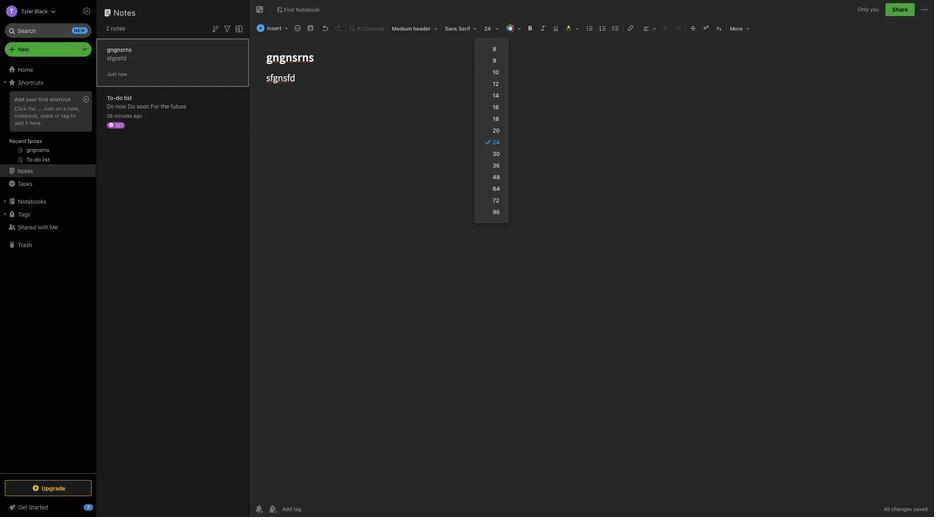 Task type: locate. For each thing, give the bounding box(es) containing it.
1 vertical spatial notes
[[28, 138, 42, 144]]

72 link
[[475, 195, 508, 206]]

0 vertical spatial now
[[118, 71, 127, 77]]

36 for 36
[[493, 162, 500, 169]]

14
[[493, 92, 499, 99]]

a
[[63, 105, 66, 112]]

tag
[[61, 112, 69, 119]]

medium
[[392, 25, 412, 32]]

1 vertical spatial 36
[[493, 162, 500, 169]]

now down do
[[116, 103, 126, 110]]

first notebook button
[[274, 4, 323, 15]]

notebooks
[[18, 198, 46, 205]]

do
[[116, 94, 123, 101]]

do down to-
[[107, 103, 114, 110]]

task image
[[292, 23, 303, 34]]

insert link image
[[625, 23, 637, 34]]

first notebook
[[284, 6, 320, 13]]

0 vertical spatial 24
[[485, 25, 491, 32]]

0 vertical spatial 36
[[107, 113, 113, 119]]

add
[[14, 120, 24, 126]]

36 minutes ago
[[107, 113, 142, 119]]

ago
[[134, 113, 142, 119]]

share button
[[886, 3, 915, 16]]

14 link
[[475, 90, 508, 101]]

expand tags image
[[2, 211, 8, 217]]

click to collapse image
[[93, 502, 99, 512]]

Heading level field
[[389, 23, 440, 34]]

1 horizontal spatial do
[[128, 103, 135, 110]]

View options field
[[232, 23, 244, 34]]

italic image
[[538, 23, 549, 34]]

tasks
[[18, 180, 32, 187]]

1 horizontal spatial 24
[[493, 139, 500, 145]]

notes
[[114, 8, 136, 17], [28, 138, 42, 144], [18, 167, 33, 174]]

notes up tasks
[[18, 167, 33, 174]]

Add tag field
[[282, 506, 342, 513]]

36 for 36 minutes ago
[[107, 113, 113, 119]]

checklist image
[[610, 23, 622, 34]]

new search field
[[10, 23, 88, 38]]

0 horizontal spatial do
[[107, 103, 114, 110]]

get started
[[18, 504, 48, 511]]

get
[[18, 504, 27, 511]]

24 link
[[475, 136, 508, 148]]

36 left minutes
[[107, 113, 113, 119]]

36 down 30
[[493, 162, 500, 169]]

18
[[493, 115, 499, 122]]

10 link
[[475, 66, 508, 78]]

18 link
[[475, 113, 508, 125]]

all changes saved
[[884, 506, 928, 512]]

30 link
[[475, 148, 508, 160]]

black
[[35, 8, 48, 14]]

tags
[[18, 211, 30, 218]]

icon on a note, notebook, stack or tag to add it here.
[[14, 105, 80, 126]]

more
[[731, 25, 743, 32]]

notebook
[[296, 6, 320, 13]]

new button
[[5, 42, 92, 57]]

24 inside "link"
[[493, 139, 500, 145]]

numbered list image
[[598, 23, 609, 34]]

the left ...
[[28, 105, 36, 112]]

24 up 8 link at the right of page
[[485, 25, 491, 32]]

add your first shortcut
[[14, 96, 71, 102]]

upgrade
[[42, 485, 65, 492]]

20 link
[[475, 125, 508, 136]]

20
[[493, 127, 500, 134]]

sans
[[445, 25, 457, 32]]

you
[[871, 6, 880, 13]]

me
[[50, 224, 58, 230]]

0 horizontal spatial 24
[[485, 25, 491, 32]]

notes up notes
[[114, 8, 136, 17]]

trash
[[18, 241, 32, 248]]

do down list
[[128, 103, 135, 110]]

bulleted list image
[[585, 23, 596, 34]]

2 vertical spatial notes
[[18, 167, 33, 174]]

24 down 20
[[493, 139, 500, 145]]

shared
[[18, 224, 36, 230]]

group containing add your first shortcut
[[0, 89, 96, 168]]

home
[[18, 66, 33, 73]]

home link
[[0, 63, 96, 76]]

Account field
[[0, 3, 56, 19]]

0 vertical spatial notes
[[114, 8, 136, 17]]

Font size field
[[482, 23, 502, 34]]

saved
[[914, 506, 928, 512]]

36
[[107, 113, 113, 119], [493, 162, 500, 169]]

tree
[[0, 63, 96, 473]]

gngnsrns sfgnsfd
[[107, 46, 132, 61]]

header
[[414, 25, 431, 32]]

sfgnsfd
[[107, 54, 126, 61]]

only you
[[858, 6, 880, 13]]

the right for
[[161, 103, 169, 110]]

1 vertical spatial now
[[116, 103, 126, 110]]

8
[[493, 45, 497, 52]]

gngnsrns
[[107, 46, 132, 53]]

now right the just
[[118, 71, 127, 77]]

36 link
[[475, 160, 508, 171]]

1 horizontal spatial 36
[[493, 162, 500, 169]]

expand note image
[[255, 5, 265, 14]]

64 link
[[475, 183, 508, 195]]

notes right recent
[[28, 138, 42, 144]]

2 do from the left
[[128, 103, 135, 110]]

minutes
[[114, 113, 132, 119]]

1 horizontal spatial the
[[161, 103, 169, 110]]

soon
[[137, 103, 149, 110]]

1 do from the left
[[107, 103, 114, 110]]

1 vertical spatial 24
[[493, 139, 500, 145]]

settings image
[[82, 6, 92, 16]]

new
[[74, 28, 85, 33]]

notebooks link
[[0, 195, 96, 208]]

64
[[493, 185, 500, 192]]

with
[[38, 224, 48, 230]]

24
[[485, 25, 491, 32], [493, 139, 500, 145]]

add tag image
[[268, 504, 278, 514]]

36 inside dropdown list menu
[[493, 162, 500, 169]]

0 horizontal spatial 36
[[107, 113, 113, 119]]

group
[[0, 89, 96, 168]]

first
[[38, 96, 48, 102]]

add
[[14, 96, 24, 102]]



Task type: vqa. For each thing, say whether or not it's contained in the screenshot.
tag
yes



Task type: describe. For each thing, give the bounding box(es) containing it.
Font color field
[[504, 23, 524, 34]]

on
[[56, 105, 62, 112]]

0/3
[[116, 122, 123, 128]]

superscript image
[[701, 23, 712, 34]]

Note Editor text field
[[250, 39, 935, 501]]

icon
[[44, 105, 54, 112]]

undo image
[[320, 23, 331, 34]]

shortcuts
[[18, 79, 43, 86]]

48 link
[[475, 171, 508, 183]]

just
[[107, 71, 117, 77]]

share
[[893, 6, 909, 13]]

tags button
[[0, 208, 96, 221]]

8 link
[[475, 43, 508, 55]]

calendar event image
[[305, 23, 316, 34]]

click
[[14, 105, 26, 112]]

shortcut
[[50, 96, 71, 102]]

2 notes
[[106, 25, 125, 32]]

bold image
[[525, 23, 536, 34]]

Font family field
[[442, 23, 480, 34]]

more actions image
[[920, 5, 930, 14]]

just now
[[107, 71, 127, 77]]

Search text field
[[10, 23, 86, 38]]

to-do list do now do soon for the future
[[107, 94, 186, 110]]

add a reminder image
[[254, 504, 264, 514]]

expand notebooks image
[[2, 198, 8, 205]]

0 horizontal spatial the
[[28, 105, 36, 112]]

96 link
[[475, 206, 508, 218]]

notes inside "link"
[[18, 167, 33, 174]]

notes inside group
[[28, 138, 42, 144]]

16 link
[[475, 101, 508, 113]]

30
[[493, 150, 500, 157]]

10
[[493, 69, 499, 76]]

list
[[124, 94, 132, 101]]

the inside to-do list do now do soon for the future
[[161, 103, 169, 110]]

strikethrough image
[[688, 23, 699, 34]]

first
[[284, 6, 295, 13]]

note window element
[[250, 0, 935, 517]]

...
[[37, 105, 43, 112]]

48
[[493, 174, 500, 180]]

group inside tree
[[0, 89, 96, 168]]

future
[[171, 103, 186, 110]]

72
[[493, 197, 500, 204]]

Insert field
[[255, 23, 291, 34]]

your
[[26, 96, 37, 102]]

click the ...
[[14, 105, 43, 112]]

notes link
[[0, 164, 96, 177]]

12
[[493, 80, 499, 87]]

recent notes
[[9, 138, 42, 144]]

underline image
[[551, 23, 562, 34]]

24 inside font size field
[[485, 25, 491, 32]]

9
[[493, 57, 497, 64]]

it
[[25, 120, 28, 126]]

add filters image
[[223, 24, 232, 34]]

shared with me link
[[0, 221, 96, 233]]

tyler black
[[21, 8, 48, 14]]

all
[[884, 506, 891, 512]]

changes
[[892, 506, 913, 512]]

Highlight field
[[563, 23, 582, 34]]

now inside to-do list do now do soon for the future
[[116, 103, 126, 110]]

More field
[[728, 23, 753, 34]]

for
[[151, 103, 159, 110]]

2
[[106, 25, 109, 32]]

started
[[29, 504, 48, 511]]

More actions field
[[920, 3, 930, 16]]

upgrade button
[[5, 480, 92, 496]]

tree containing home
[[0, 63, 96, 473]]

trash link
[[0, 238, 96, 251]]

tyler
[[21, 8, 33, 14]]

new
[[18, 46, 29, 53]]

7
[[87, 505, 90, 510]]

insert
[[267, 25, 282, 31]]

dropdown list menu
[[475, 43, 508, 218]]

96
[[493, 209, 500, 215]]

Add filters field
[[223, 23, 232, 34]]

8 9 10
[[493, 45, 499, 76]]

Alignment field
[[639, 23, 659, 34]]

sans serif
[[445, 25, 471, 32]]

only
[[858, 6, 869, 13]]

or
[[55, 112, 60, 119]]

shared with me
[[18, 224, 58, 230]]

Help and Learning task checklist field
[[0, 501, 96, 514]]

12 link
[[475, 78, 508, 90]]

tasks button
[[0, 177, 96, 190]]

serif
[[459, 25, 471, 32]]

medium header
[[392, 25, 431, 32]]

to
[[71, 112, 76, 119]]

recent
[[9, 138, 26, 144]]

stack
[[40, 112, 53, 119]]

note,
[[67, 105, 80, 112]]

subscript image
[[714, 23, 725, 34]]

notes
[[111, 25, 125, 32]]

notebook,
[[14, 112, 39, 119]]

Sort options field
[[211, 23, 221, 34]]



